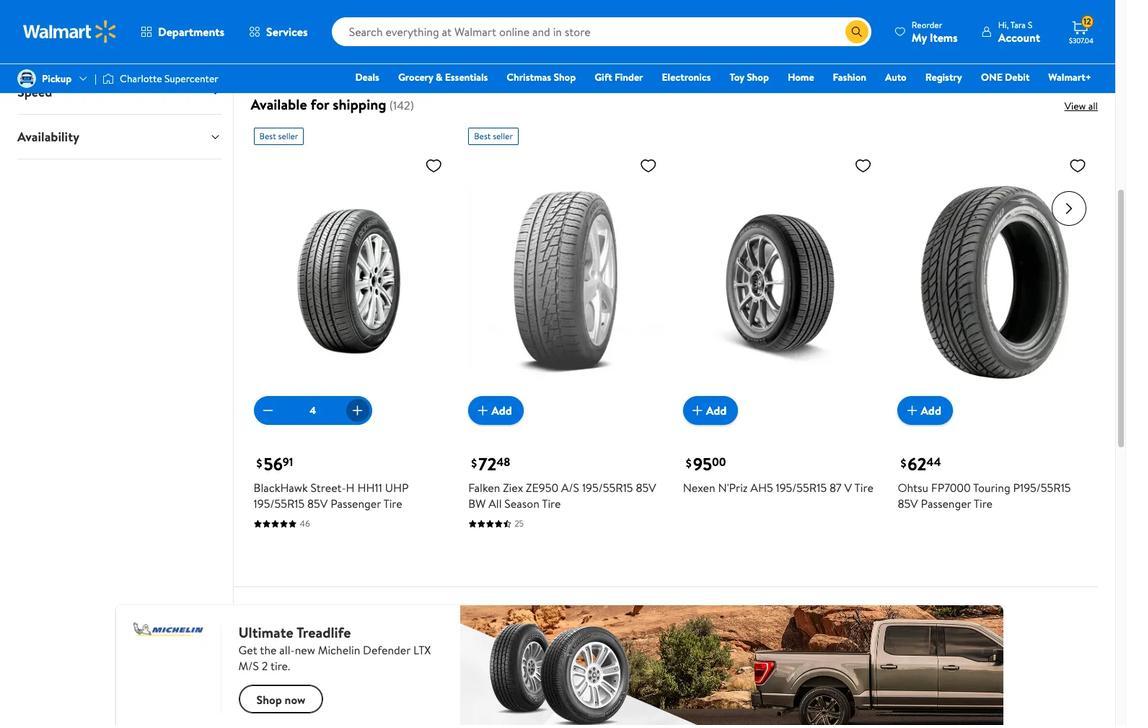 Task type: describe. For each thing, give the bounding box(es) containing it.
reorder my items
[[912, 18, 958, 45]]

season
[[505, 496, 540, 512]]

services
[[266, 24, 308, 40]]

passenger inside blackhawk street-h hh11 uhp 195/55r15 85v passenger tire
[[331, 496, 381, 512]]

finder
[[615, 70, 644, 84]]

seller for 56
[[278, 130, 298, 142]]

falken ziex ze950 a/s 195/55r15 85v bw all season tire image
[[469, 151, 663, 414]]

ziex
[[503, 480, 524, 496]]

home link
[[782, 69, 821, 85]]

charlotte supercenter
[[120, 71, 218, 86]]

hi,
[[999, 18, 1009, 31]]

couldn't
[[282, 4, 363, 35]]

pickup
[[42, 71, 72, 86]]

best for 72
[[474, 130, 491, 142]]

auto
[[886, 70, 907, 84]]

blackhawk
[[254, 480, 308, 496]]

electronics link
[[656, 69, 718, 85]]

toy shop link
[[724, 69, 776, 85]]

$ 95 00
[[686, 452, 727, 477]]

4
[[310, 404, 316, 418]]

85v inside blackhawk street-h hh11 uhp 195/55r15 85v passenger tire
[[308, 496, 328, 512]]

one
[[982, 70, 1003, 84]]

fashion link
[[827, 69, 873, 85]]

a
[[415, 4, 426, 35]]

search icon image
[[852, 26, 863, 38]]

fp7000
[[932, 480, 971, 496]]

toy
[[730, 70, 745, 84]]

tire inside ohtsu fp7000 touring p195/55r15 85v passenger tire
[[974, 496, 993, 512]]

tire inside blackhawk street-h hh11 uhp 195/55r15 85v passenger tire
[[384, 496, 403, 512]]

blackhawk street-h hh11 uhp 195/55r15 85v passenger tire
[[254, 480, 409, 512]]

tire inside falken ziex ze950 a/s 195/55r15 85v bw all season tire
[[542, 496, 561, 512]]

72
[[479, 452, 497, 477]]

view all
[[1065, 99, 1099, 113]]

2 tab from the top
[[6, 25, 233, 69]]

view all link
[[1065, 99, 1099, 113]]

195/55r15 inside blackhawk street-h hh11 uhp 195/55r15 85v passenger tire
[[254, 496, 305, 512]]

$ for 95
[[686, 455, 692, 471]]

195/55r15 inside falken ziex ze950 a/s 195/55r15 85v bw all season tire
[[583, 480, 633, 496]]

tara
[[1011, 18, 1027, 31]]

walmart+
[[1049, 70, 1092, 84]]

add to cart image for ohtsu fp7000 touring p195/55r15 85v passenger tire image
[[904, 402, 921, 420]]

a/s
[[562, 480, 580, 496]]

|
[[95, 71, 97, 86]]

home
[[788, 70, 815, 84]]

availability
[[17, 128, 79, 146]]

Walmart Site-Wide search field
[[332, 17, 872, 46]]

debit
[[1006, 70, 1030, 84]]

services button
[[237, 14, 320, 49]]

 image for charlotte supercenter
[[103, 71, 114, 86]]

christmas shop link
[[501, 69, 583, 85]]

add to favorites list, blackhawk street-h hh11 uhp 195/55r15 85v passenger tire image
[[425, 157, 443, 175]]

all
[[489, 496, 502, 512]]

bw
[[469, 496, 486, 512]]

Search search field
[[332, 17, 872, 46]]

1 tab from the top
[[6, 0, 233, 25]]

87
[[830, 480, 842, 496]]

 image for pickup
[[17, 69, 36, 88]]

add for 62
[[921, 403, 942, 419]]

grocery & essentials link
[[392, 69, 495, 85]]

best for 56
[[260, 130, 276, 142]]

n'priz
[[719, 480, 748, 496]]

speed button
[[6, 70, 233, 114]]

electronics
[[662, 70, 711, 84]]

product group containing 95
[[683, 122, 878, 570]]

one debit
[[982, 70, 1030, 84]]

we couldn't find a match
[[245, 4, 495, 35]]

1 add button from the left
[[469, 397, 524, 425]]

add button for 62
[[898, 397, 954, 425]]

nexen
[[683, 480, 716, 496]]

for
[[311, 94, 329, 114]]

walmart image
[[23, 20, 117, 43]]

supercenter
[[165, 71, 218, 86]]

00
[[713, 455, 727, 471]]

add to favorites list, falken ziex ze950 a/s 195/55r15 85v bw all season tire image
[[640, 157, 657, 175]]

one debit link
[[975, 69, 1037, 85]]

62
[[908, 452, 927, 477]]

we
[[245, 4, 276, 35]]

$ 62 44
[[901, 452, 942, 477]]

$ for 72
[[472, 455, 477, 471]]

available for shipping (142)
[[251, 94, 414, 114]]

hi, tara s account
[[999, 18, 1041, 45]]

85v inside ohtsu fp7000 touring p195/55r15 85v passenger tire
[[898, 496, 919, 512]]

all
[[1089, 99, 1099, 113]]

2 horizontal spatial 195/55r15
[[776, 480, 827, 496]]

blackhawk street-h hh11 uhp 195/55r15 85v passenger tire image
[[254, 151, 448, 414]]

grocery
[[398, 70, 434, 84]]

departments button
[[128, 14, 237, 49]]

touring
[[974, 480, 1011, 496]]

h
[[346, 480, 355, 496]]



Task type: vqa. For each thing, say whether or not it's contained in the screenshot.
95 $
yes



Task type: locate. For each thing, give the bounding box(es) containing it.
passenger
[[331, 496, 381, 512], [922, 496, 972, 512]]

add to cart image
[[474, 402, 492, 420], [904, 402, 921, 420]]

1 product group from the left
[[254, 122, 448, 570]]

1 horizontal spatial add to cart image
[[904, 402, 921, 420]]

shop for christmas shop
[[554, 70, 576, 84]]

2 add from the left
[[707, 403, 727, 419]]

christmas shop
[[507, 70, 576, 84]]

0 horizontal spatial best seller
[[260, 130, 298, 142]]

gift
[[595, 70, 613, 84]]

christmas
[[507, 70, 552, 84]]

1 horizontal spatial add
[[707, 403, 727, 419]]

0 horizontal spatial seller
[[278, 130, 298, 142]]

$ left 56
[[257, 455, 262, 471]]

s
[[1029, 18, 1033, 31]]

passenger left uhp
[[331, 496, 381, 512]]

shop right the toy
[[747, 70, 769, 84]]

product group containing 72
[[469, 122, 663, 570]]

tab
[[6, 0, 233, 25], [6, 25, 233, 69]]

95
[[694, 452, 713, 477]]

1 best seller from the left
[[260, 130, 298, 142]]

add up 00
[[707, 403, 727, 419]]

best seller down essentials
[[474, 130, 513, 142]]

85v left "nexen"
[[636, 480, 657, 496]]

best seller for 72
[[474, 130, 513, 142]]

0 horizontal spatial  image
[[17, 69, 36, 88]]

1 shop from the left
[[554, 70, 576, 84]]

85v
[[636, 480, 657, 496], [308, 496, 328, 512], [898, 496, 919, 512]]

1 horizontal spatial seller
[[493, 130, 513, 142]]

85v up 46
[[308, 496, 328, 512]]

product group containing 56
[[254, 122, 448, 570]]

 image right |
[[103, 71, 114, 86]]

best seller
[[260, 130, 298, 142], [474, 130, 513, 142]]

best down the available
[[260, 130, 276, 142]]

 image left pickup
[[17, 69, 36, 88]]

clear search field text image
[[829, 26, 840, 37]]

0 vertical spatial tab
[[6, 0, 233, 25]]

ohtsu fp7000 touring p195/55r15 85v passenger tire image
[[898, 151, 1093, 414]]

nexen n'priz ah5 195/55r15 87 v tire
[[683, 480, 874, 496]]

0 horizontal spatial 85v
[[308, 496, 328, 512]]

add to favorites list, ohtsu fp7000 touring p195/55r15 85v passenger tire image
[[1070, 157, 1087, 175]]

195/55r15 up 46
[[254, 496, 305, 512]]

street-
[[311, 480, 346, 496]]

match
[[432, 4, 495, 35]]

next slide for available for shipping list image
[[1053, 191, 1087, 226]]

44
[[927, 455, 942, 471]]

195/55r15 left 87
[[776, 480, 827, 496]]

add button up 00
[[683, 397, 739, 425]]

seller down christmas
[[493, 130, 513, 142]]

seller down the available
[[278, 130, 298, 142]]

$ left 62
[[901, 455, 907, 471]]

ah5
[[751, 480, 774, 496]]

gift finder link
[[588, 69, 650, 85]]

$ left '95'
[[686, 455, 692, 471]]

shipping
[[333, 94, 387, 114]]

nexen n'priz ah5 195/55r15 87 v tire image
[[683, 151, 878, 414]]

seller
[[278, 130, 298, 142], [493, 130, 513, 142]]

add to favorites list, nexen n'priz ah5 195/55r15 87 v tire image
[[855, 157, 872, 175]]

2 horizontal spatial add button
[[898, 397, 954, 425]]

ohtsu fp7000 touring p195/55r15 85v passenger tire
[[898, 480, 1072, 512]]

account
[[999, 29, 1041, 45]]

shop
[[554, 70, 576, 84], [747, 70, 769, 84]]

2 seller from the left
[[493, 130, 513, 142]]

2 $ from the left
[[472, 455, 477, 471]]

56
[[264, 452, 283, 477]]

$ inside $ 72 48
[[472, 455, 477, 471]]

$ for 62
[[901, 455, 907, 471]]

add to cart image for falken ziex ze950 a/s 195/55r15 85v bw all season tire 'image'
[[474, 402, 492, 420]]

add to cart image
[[689, 402, 707, 420]]

ohtsu
[[898, 480, 929, 496]]

25
[[515, 518, 524, 530]]

add button up the 44
[[898, 397, 954, 425]]

best down essentials
[[474, 130, 491, 142]]

4 $ from the left
[[901, 455, 907, 471]]

 image
[[17, 69, 36, 88], [103, 71, 114, 86]]

46
[[300, 518, 310, 530]]

essentials
[[445, 70, 488, 84]]

4 product group from the left
[[898, 122, 1093, 570]]

1 seller from the left
[[278, 130, 298, 142]]

1 horizontal spatial add button
[[683, 397, 739, 425]]

speed tab
[[6, 70, 233, 114]]

tire right 'v'
[[855, 480, 874, 496]]

product group containing 62
[[898, 122, 1093, 570]]

0 horizontal spatial add to cart image
[[474, 402, 492, 420]]

p195/55r15
[[1014, 480, 1072, 496]]

shop inside toy shop link
[[747, 70, 769, 84]]

speed
[[17, 83, 52, 101]]

1 $ from the left
[[257, 455, 262, 471]]

auto link
[[879, 69, 914, 85]]

2 passenger from the left
[[922, 496, 972, 512]]

$ inside $ 62 44
[[901, 455, 907, 471]]

v
[[845, 480, 853, 496]]

best seller for 56
[[260, 130, 298, 142]]

walmart+ link
[[1043, 69, 1099, 85]]

1 vertical spatial tab
[[6, 25, 233, 69]]

available
[[251, 94, 307, 114]]

3 add from the left
[[921, 403, 942, 419]]

$ 56 91
[[257, 452, 293, 477]]

1 best from the left
[[260, 130, 276, 142]]

tire right the hh11
[[384, 496, 403, 512]]

3 product group from the left
[[683, 122, 878, 570]]

1 horizontal spatial best seller
[[474, 130, 513, 142]]

add
[[492, 403, 512, 419], [707, 403, 727, 419], [921, 403, 942, 419]]

decrease quantity blackhawk street-h hh11 uhp 195/55r15 85v passenger tire, current quantity 4 image
[[260, 402, 277, 420]]

passenger down the 44
[[922, 496, 972, 512]]

gift finder
[[595, 70, 644, 84]]

registry
[[926, 70, 963, 84]]

add button
[[469, 397, 524, 425], [683, 397, 739, 425], [898, 397, 954, 425]]

reorder
[[912, 18, 943, 31]]

(142)
[[390, 97, 414, 113]]

registry link
[[919, 69, 969, 85]]

1 horizontal spatial shop
[[747, 70, 769, 84]]

shop inside christmas shop link
[[554, 70, 576, 84]]

deals link
[[349, 69, 386, 85]]

0 horizontal spatial add
[[492, 403, 512, 419]]

12
[[1084, 15, 1092, 28]]

$ left 72
[[472, 455, 477, 471]]

grocery & essentials
[[398, 70, 488, 84]]

deals
[[355, 70, 380, 84]]

2 best seller from the left
[[474, 130, 513, 142]]

shop right christmas
[[554, 70, 576, 84]]

$ 72 48
[[472, 452, 511, 477]]

add to cart image up 72
[[474, 402, 492, 420]]

1 horizontal spatial passenger
[[922, 496, 972, 512]]

best seller down the available
[[260, 130, 298, 142]]

ze950
[[526, 480, 559, 496]]

falken
[[469, 480, 500, 496]]

1 horizontal spatial  image
[[103, 71, 114, 86]]

add button for 95
[[683, 397, 739, 425]]

1 horizontal spatial best
[[474, 130, 491, 142]]

items
[[930, 29, 958, 45]]

find
[[369, 4, 409, 35]]

$ for 56
[[257, 455, 262, 471]]

0 horizontal spatial add button
[[469, 397, 524, 425]]

my
[[912, 29, 928, 45]]

departments
[[158, 24, 225, 40]]

$ inside $ 95 00
[[686, 455, 692, 471]]

85v inside falken ziex ze950 a/s 195/55r15 85v bw all season tire
[[636, 480, 657, 496]]

$
[[257, 455, 262, 471], [472, 455, 477, 471], [686, 455, 692, 471], [901, 455, 907, 471]]

availability button
[[6, 115, 233, 159]]

tire left a/s
[[542, 496, 561, 512]]

shop for toy shop
[[747, 70, 769, 84]]

falken ziex ze950 a/s 195/55r15 85v bw all season tire
[[469, 480, 657, 512]]

1 passenger from the left
[[331, 496, 381, 512]]

charlotte
[[120, 71, 162, 86]]

3 add button from the left
[[898, 397, 954, 425]]

3 $ from the left
[[686, 455, 692, 471]]

2 shop from the left
[[747, 70, 769, 84]]

passenger inside ohtsu fp7000 touring p195/55r15 85v passenger tire
[[922, 496, 972, 512]]

add button up 48
[[469, 397, 524, 425]]

0 horizontal spatial best
[[260, 130, 276, 142]]

0 horizontal spatial passenger
[[331, 496, 381, 512]]

91
[[283, 455, 293, 471]]

toy shop
[[730, 70, 769, 84]]

1 add to cart image from the left
[[474, 402, 492, 420]]

best
[[260, 130, 276, 142], [474, 130, 491, 142]]

product group
[[254, 122, 448, 570], [469, 122, 663, 570], [683, 122, 878, 570], [898, 122, 1093, 570]]

2 add to cart image from the left
[[904, 402, 921, 420]]

add up the 44
[[921, 403, 942, 419]]

availability tab
[[6, 115, 233, 159]]

2 horizontal spatial add
[[921, 403, 942, 419]]

add to cart image up 62
[[904, 402, 921, 420]]

0 horizontal spatial 195/55r15
[[254, 496, 305, 512]]

hh11
[[358, 480, 383, 496]]

85v down 62
[[898, 496, 919, 512]]

tire
[[855, 480, 874, 496], [384, 496, 403, 512], [542, 496, 561, 512], [974, 496, 993, 512]]

2 add button from the left
[[683, 397, 739, 425]]

view
[[1065, 99, 1087, 113]]

2 best from the left
[[474, 130, 491, 142]]

2 horizontal spatial 85v
[[898, 496, 919, 512]]

48
[[497, 455, 511, 471]]

1 horizontal spatial 85v
[[636, 480, 657, 496]]

uhp
[[385, 480, 409, 496]]

$307.04
[[1070, 35, 1094, 45]]

tire right "fp7000"
[[974, 496, 993, 512]]

add up 48
[[492, 403, 512, 419]]

add for 95
[[707, 403, 727, 419]]

seller for 72
[[493, 130, 513, 142]]

fashion
[[833, 70, 867, 84]]

195/55r15
[[583, 480, 633, 496], [776, 480, 827, 496], [254, 496, 305, 512]]

0 horizontal spatial shop
[[554, 70, 576, 84]]

1 horizontal spatial 195/55r15
[[583, 480, 633, 496]]

increase quantity blackhawk street-h hh11 uhp 195/55r15 85v passenger tire, current quantity 4 image
[[349, 402, 366, 420]]

195/55r15 right a/s
[[583, 480, 633, 496]]

2 product group from the left
[[469, 122, 663, 570]]

1 add from the left
[[492, 403, 512, 419]]

$ inside $ 56 91
[[257, 455, 262, 471]]



